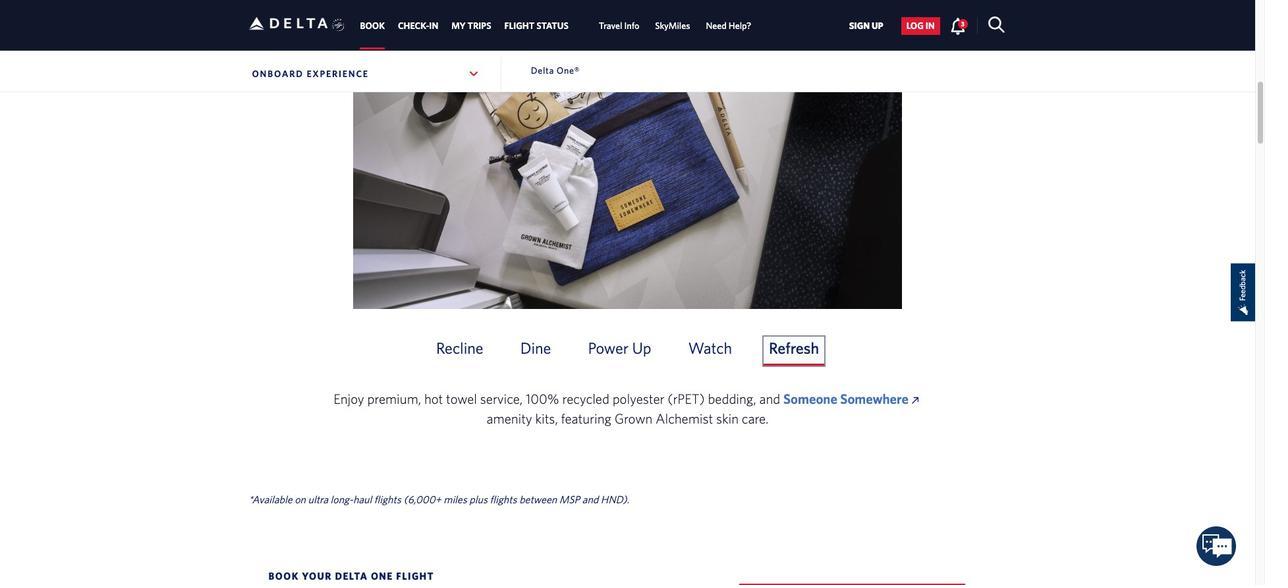 Task type: describe. For each thing, give the bounding box(es) containing it.
power up
[[588, 338, 651, 357]]

flight status link
[[504, 14, 569, 38]]

0 horizontal spatial and
[[582, 493, 598, 505]]

refresh
[[769, 338, 819, 357]]

haul
[[353, 493, 372, 505]]

check-in link
[[398, 14, 438, 38]]

in
[[429, 21, 438, 31]]

info
[[624, 21, 639, 31]]

refresh tab
[[764, 336, 824, 365]]

1 vertical spatial delta
[[335, 570, 368, 582]]

sign up link
[[844, 17, 889, 35]]

up for sign up
[[872, 21, 883, 31]]

book
[[268, 570, 299, 582]]

3 link
[[950, 17, 968, 34]]

flight
[[396, 570, 434, 582]]

someone somewhere link
[[783, 391, 922, 407]]

long-
[[330, 493, 353, 505]]

one®
[[557, 65, 580, 76]]

need
[[706, 21, 727, 31]]

your
[[302, 570, 332, 582]]

book link
[[360, 14, 385, 38]]

check-in
[[398, 21, 438, 31]]

refresh tab panel
[[249, 0, 1006, 452]]

status
[[536, 21, 569, 31]]

ultra
[[308, 493, 328, 505]]

someone somewhere
[[783, 391, 909, 407]]

skyteam image
[[332, 4, 345, 46]]

onboard
[[252, 69, 304, 79]]

grown
[[615, 410, 652, 426]]

this link opens another site in a new window that may not follow the same accessibility policies as delta air lines. image
[[912, 397, 922, 404]]

my trips
[[452, 21, 491, 31]]

travel
[[599, 21, 622, 31]]

travel info
[[599, 21, 639, 31]]

experience
[[307, 69, 369, 79]]

recline
[[436, 338, 483, 357]]

and inside "refresh" tab panel
[[759, 391, 780, 407]]

watch
[[688, 338, 732, 357]]

amenity
[[487, 410, 532, 426]]

2 flights from the left
[[490, 493, 517, 505]]

on
[[295, 493, 306, 505]]

message us image
[[1197, 527, 1236, 566]]

need help?
[[706, 21, 751, 31]]

in
[[926, 21, 935, 31]]

power up tab
[[583, 336, 657, 365]]



Task type: locate. For each thing, give the bounding box(es) containing it.
help?
[[729, 21, 751, 31]]

hnd).
[[601, 493, 629, 505]]

sign up
[[849, 21, 883, 31]]

1 horizontal spatial flights
[[490, 493, 517, 505]]

skymiles link
[[655, 14, 690, 38]]

polyester
[[613, 391, 664, 407]]

kits,
[[535, 410, 558, 426]]

care.
[[742, 410, 769, 426]]

up right sign
[[872, 21, 883, 31]]

plus
[[469, 493, 488, 505]]

somewhere
[[840, 391, 909, 407]]

tab list containing recline
[[325, 323, 931, 379]]

delta one®
[[531, 65, 580, 76]]

towel
[[446, 391, 477, 407]]

travel info link
[[599, 14, 639, 38]]

premium,
[[367, 391, 421, 407]]

one
[[371, 570, 393, 582]]

watch tab
[[683, 336, 737, 365]]

book
[[360, 21, 385, 31]]

100%
[[526, 391, 559, 407]]

(6,000+
[[404, 493, 441, 505]]

0 vertical spatial up
[[872, 21, 883, 31]]

0 vertical spatial tab list
[[353, 0, 759, 50]]

delta left one®
[[531, 65, 554, 76]]

recycled
[[562, 391, 609, 407]]

delta left the one
[[335, 570, 368, 582]]

1 vertical spatial and
[[582, 493, 598, 505]]

1 flights from the left
[[374, 493, 401, 505]]

alchemist
[[656, 410, 713, 426]]

tab list up delta one®
[[353, 0, 759, 50]]

0 horizontal spatial flights
[[374, 493, 401, 505]]

flight status
[[504, 21, 569, 31]]

1 horizontal spatial delta
[[531, 65, 554, 76]]

0 vertical spatial and
[[759, 391, 780, 407]]

up for power up
[[632, 338, 651, 357]]

up inside tab
[[632, 338, 651, 357]]

and up care.
[[759, 391, 780, 407]]

sign
[[849, 21, 870, 31]]

up right power
[[632, 338, 651, 357]]

and
[[759, 391, 780, 407], [582, 493, 598, 505]]

flights
[[374, 493, 401, 505], [490, 493, 517, 505]]

tab list
[[353, 0, 759, 50], [325, 323, 931, 379]]

1 horizontal spatial up
[[872, 21, 883, 31]]

*available
[[249, 493, 292, 505]]

power
[[588, 338, 629, 357]]

flights right the haul in the left bottom of the page
[[374, 493, 401, 505]]

1 vertical spatial up
[[632, 338, 651, 357]]

my trips link
[[452, 14, 491, 38]]

1 horizontal spatial and
[[759, 391, 780, 407]]

(rpet)
[[668, 391, 705, 407]]

featuring
[[561, 410, 611, 426]]

book your delta one flight
[[268, 570, 434, 582]]

0 horizontal spatial up
[[632, 338, 651, 357]]

and right msp
[[582, 493, 598, 505]]

flights right plus
[[490, 493, 517, 505]]

3
[[961, 20, 965, 28]]

up
[[872, 21, 883, 31], [632, 338, 651, 357]]

onboard experience
[[252, 69, 369, 79]]

dine
[[520, 338, 551, 357]]

my
[[452, 21, 466, 31]]

hot
[[424, 391, 443, 407]]

enjoy premium, hot towel service, 100% recycled polyester (rpet) bedding, and
[[334, 391, 783, 407]]

tab list up polyester
[[325, 323, 931, 379]]

tab list containing book
[[353, 0, 759, 50]]

someone
[[783, 391, 837, 407]]

check-
[[398, 21, 429, 31]]

0 vertical spatial delta
[[531, 65, 554, 76]]

between
[[519, 493, 557, 505]]

onboard experience button
[[249, 57, 483, 90]]

miles
[[444, 493, 467, 505]]

skymiles
[[655, 21, 690, 31]]

log
[[906, 21, 924, 31]]

recline tab
[[431, 336, 489, 365]]

msp
[[559, 493, 580, 505]]

*available on ultra long-haul flights (6,000+ miles plus flights between msp and hnd).
[[249, 493, 629, 505]]

delta air lines image
[[249, 3, 328, 44]]

bedding,
[[708, 391, 756, 407]]

amenity kits, featuring grown alchemist skin care.
[[487, 410, 769, 426]]

log in
[[906, 21, 935, 31]]

skin
[[716, 410, 739, 426]]

dine tab
[[515, 336, 556, 365]]

need help? link
[[706, 14, 751, 38]]

flight
[[504, 21, 534, 31]]

1 vertical spatial tab list
[[325, 323, 931, 379]]

service,
[[480, 391, 523, 407]]

enjoy
[[334, 391, 364, 407]]

log in button
[[901, 17, 940, 35]]

trips
[[468, 21, 491, 31]]

0 horizontal spatial delta
[[335, 570, 368, 582]]

delta
[[531, 65, 554, 76], [335, 570, 368, 582]]



Task type: vqa. For each thing, say whether or not it's contained in the screenshot.
our
no



